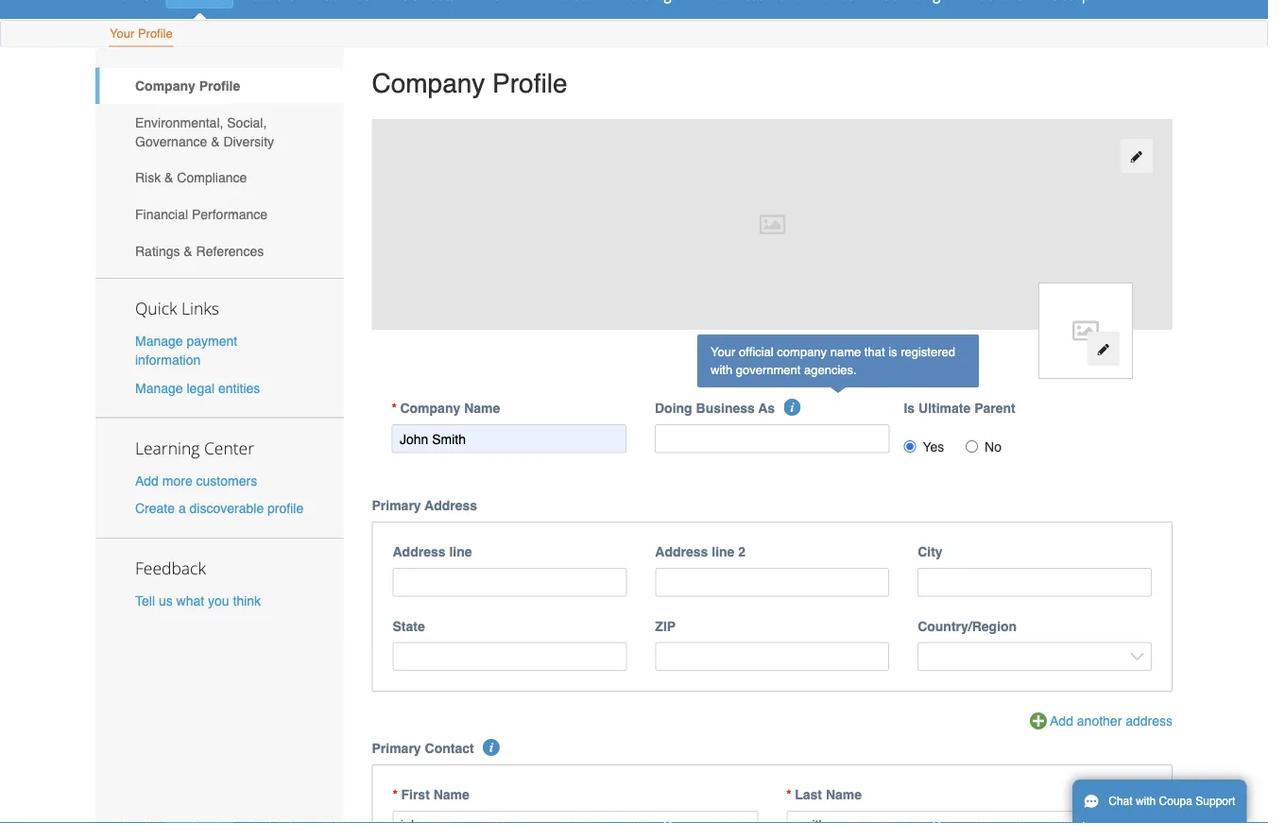 Task type: vqa. For each thing, say whether or not it's contained in the screenshot.
rightmost 'Debt'
no



Task type: describe. For each thing, give the bounding box(es) containing it.
ZIP text field
[[655, 642, 889, 671]]

primary for primary contact
[[372, 741, 421, 756]]

ratings
[[135, 243, 180, 258]]

2 horizontal spatial profile
[[492, 68, 567, 98]]

1 horizontal spatial company profile
[[372, 68, 567, 98]]

manage payment information link
[[135, 334, 237, 368]]

& inside environmental, social, governance & diversity
[[211, 134, 220, 149]]

doing
[[655, 401, 692, 416]]

manage payment information
[[135, 334, 237, 368]]

last
[[795, 787, 822, 802]]

chat with coupa support button
[[1073, 780, 1247, 823]]

financial
[[135, 207, 188, 222]]

parent
[[975, 401, 1016, 416]]

tell
[[135, 593, 155, 608]]

coupa
[[1159, 795, 1193, 808]]

company profile link
[[95, 68, 344, 104]]

add for add another address
[[1050, 714, 1074, 729]]

profile for company profile link in the top left of the page
[[199, 78, 240, 93]]

with inside your official company name that is registered with government agencies.
[[711, 362, 733, 377]]

line for address line
[[449, 544, 472, 560]]

create a discoverable profile
[[135, 501, 304, 516]]

your official company name that is registered with government agencies.
[[711, 345, 955, 377]]

& for compliance
[[165, 170, 173, 185]]

add another address button
[[1030, 712, 1173, 732]]

more
[[162, 473, 193, 488]]

manage legal entities link
[[135, 380, 260, 395]]

add more customers
[[135, 473, 257, 488]]

feedback
[[135, 557, 206, 579]]

discoverable
[[190, 501, 264, 516]]

chat
[[1109, 795, 1133, 808]]

first
[[401, 787, 430, 802]]

doing business as
[[655, 401, 775, 416]]

performance
[[192, 207, 268, 222]]

add for add more customers
[[135, 473, 159, 488]]

quick
[[135, 297, 177, 320]]

add another address
[[1050, 714, 1173, 729]]

center
[[204, 437, 254, 459]]

with inside button
[[1136, 795, 1156, 808]]

country/region
[[918, 619, 1017, 634]]

address line
[[393, 544, 472, 560]]

entities
[[218, 380, 260, 395]]

chat with coupa support
[[1109, 795, 1236, 808]]

name for * last name
[[826, 787, 862, 802]]

State text field
[[393, 642, 627, 671]]

* for * company name
[[392, 401, 397, 416]]

you
[[208, 593, 229, 608]]

environmental,
[[135, 115, 223, 130]]

2
[[738, 544, 746, 560]]

environmental, social, governance & diversity link
[[95, 104, 344, 160]]

profile for the your profile link
[[138, 26, 173, 41]]

Address line 2 text field
[[655, 568, 889, 597]]

financial performance
[[135, 207, 268, 222]]

references
[[196, 243, 264, 258]]

that
[[865, 345, 885, 359]]

is
[[888, 345, 897, 359]]

is ultimate parent
[[904, 401, 1016, 416]]

think
[[233, 593, 261, 608]]

background image
[[372, 119, 1173, 330]]

risk & compliance link
[[95, 160, 344, 196]]

& for references
[[184, 243, 193, 258]]

quick links
[[135, 297, 219, 320]]

City text field
[[918, 568, 1152, 597]]

business
[[696, 401, 755, 416]]

customers
[[196, 473, 257, 488]]

agencies.
[[804, 362, 857, 377]]

links
[[181, 297, 219, 320]]

* first name
[[393, 787, 470, 802]]

your for your profile
[[110, 26, 134, 41]]

contact
[[425, 741, 474, 756]]

* for * last name
[[787, 787, 792, 802]]

change image image for background image
[[1130, 150, 1143, 163]]

1 vertical spatial additional information image
[[483, 739, 500, 756]]

* for * first name
[[393, 787, 398, 802]]

state
[[393, 619, 425, 634]]

add more customers link
[[135, 473, 257, 488]]

financial performance link
[[95, 196, 344, 233]]



Task type: locate. For each thing, give the bounding box(es) containing it.
as
[[758, 401, 775, 416]]

add left another
[[1050, 714, 1074, 729]]

& right the risk
[[165, 170, 173, 185]]

with
[[711, 362, 733, 377], [1136, 795, 1156, 808]]

risk
[[135, 170, 161, 185]]

manage
[[135, 334, 183, 349], [135, 380, 183, 395]]

social,
[[227, 115, 267, 130]]

tell us what you think button
[[135, 591, 261, 610]]

manage legal entities
[[135, 380, 260, 395]]

0 horizontal spatial company profile
[[135, 78, 240, 93]]

diversity
[[223, 134, 274, 149]]

0 horizontal spatial profile
[[138, 26, 173, 41]]

*
[[392, 401, 397, 416], [393, 787, 398, 802], [787, 787, 792, 802]]

risk & compliance
[[135, 170, 247, 185]]

additional information image right as
[[784, 399, 801, 416]]

2 horizontal spatial &
[[211, 134, 220, 149]]

address for address line
[[393, 544, 446, 560]]

another
[[1077, 714, 1122, 729]]

0 vertical spatial change image image
[[1130, 150, 1143, 163]]

1 horizontal spatial &
[[184, 243, 193, 258]]

compliance
[[177, 170, 247, 185]]

1 vertical spatial add
[[1050, 714, 1074, 729]]

support
[[1196, 795, 1236, 808]]

name
[[464, 401, 500, 416], [433, 787, 470, 802], [826, 787, 862, 802]]

no
[[985, 440, 1002, 455]]

0 horizontal spatial your
[[110, 26, 134, 41]]

1 manage from the top
[[135, 334, 183, 349]]

your profile link
[[109, 22, 174, 47]]

manage down information
[[135, 380, 183, 395]]

* last name
[[787, 787, 862, 802]]

1 horizontal spatial change image image
[[1130, 150, 1143, 163]]

1 vertical spatial manage
[[135, 380, 183, 395]]

governance
[[135, 134, 207, 149]]

profile
[[138, 26, 173, 41], [492, 68, 567, 98], [199, 78, 240, 93]]

official
[[739, 345, 774, 359]]

0 horizontal spatial with
[[711, 362, 733, 377]]

learning center
[[135, 437, 254, 459]]

add
[[135, 473, 159, 488], [1050, 714, 1074, 729]]

0 horizontal spatial &
[[165, 170, 173, 185]]

line
[[449, 544, 472, 560], [712, 544, 735, 560]]

& right ratings at the left of the page
[[184, 243, 193, 258]]

* company name
[[392, 401, 500, 416]]

add up 'create'
[[135, 473, 159, 488]]

a
[[179, 501, 186, 516]]

ratings & references
[[135, 243, 264, 258]]

primary
[[372, 498, 421, 513], [372, 741, 421, 756]]

Doing Business As text field
[[655, 424, 890, 453]]

Address line text field
[[393, 568, 627, 597]]

change image image for logo on the right top of the page
[[1097, 343, 1110, 356]]

yes
[[923, 440, 944, 455]]

your
[[110, 26, 134, 41], [711, 345, 736, 359]]

2 primary from the top
[[372, 741, 421, 756]]

your profile
[[110, 26, 173, 41]]

1 vertical spatial primary
[[372, 741, 421, 756]]

government
[[736, 362, 801, 377]]

line up address line text field
[[449, 544, 472, 560]]

zip
[[655, 619, 676, 634]]

learning
[[135, 437, 200, 459]]

us
[[159, 593, 173, 608]]

1 vertical spatial your
[[711, 345, 736, 359]]

0 horizontal spatial line
[[449, 544, 472, 560]]

what
[[176, 593, 204, 608]]

0 vertical spatial with
[[711, 362, 733, 377]]

address line 2
[[655, 544, 746, 560]]

tell us what you think
[[135, 593, 261, 608]]

address up address line at the bottom of the page
[[425, 498, 477, 513]]

your inside your official company name that is registered with government agencies.
[[711, 345, 736, 359]]

additional information image
[[784, 399, 801, 416], [483, 739, 500, 756]]

create
[[135, 501, 175, 516]]

0 horizontal spatial additional information image
[[483, 739, 500, 756]]

line for address line 2
[[712, 544, 735, 560]]

&
[[211, 134, 220, 149], [165, 170, 173, 185], [184, 243, 193, 258]]

None radio
[[904, 441, 916, 453], [966, 441, 978, 453], [904, 441, 916, 453], [966, 441, 978, 453]]

your for your official company name that is registered with government agencies.
[[711, 345, 736, 359]]

manage for manage payment information
[[135, 334, 183, 349]]

1 horizontal spatial your
[[711, 345, 736, 359]]

with right chat
[[1136, 795, 1156, 808]]

1 vertical spatial &
[[165, 170, 173, 185]]

1 horizontal spatial add
[[1050, 714, 1074, 729]]

manage up information
[[135, 334, 183, 349]]

legal
[[187, 380, 215, 395]]

change image image
[[1130, 150, 1143, 163], [1097, 343, 1110, 356]]

name for * first name
[[433, 787, 470, 802]]

address
[[1126, 714, 1173, 729]]

0 vertical spatial your
[[110, 26, 134, 41]]

manage inside manage payment information
[[135, 334, 183, 349]]

address for address line 2
[[655, 544, 708, 560]]

1 horizontal spatial additional information image
[[784, 399, 801, 416]]

address
[[425, 498, 477, 513], [393, 544, 446, 560], [655, 544, 708, 560]]

primary contact
[[372, 741, 474, 756]]

primary for primary address
[[372, 498, 421, 513]]

information
[[135, 353, 201, 368]]

0 vertical spatial add
[[135, 473, 159, 488]]

1 vertical spatial change image image
[[1097, 343, 1110, 356]]

2 vertical spatial &
[[184, 243, 193, 258]]

0 vertical spatial manage
[[135, 334, 183, 349]]

name for * company name
[[464, 401, 500, 416]]

is
[[904, 401, 915, 416]]

ultimate
[[919, 401, 971, 416]]

2 manage from the top
[[135, 380, 183, 395]]

ratings & references link
[[95, 233, 344, 269]]

additional information image right 'contact'
[[483, 739, 500, 756]]

company profile
[[372, 68, 567, 98], [135, 78, 240, 93]]

1 horizontal spatial with
[[1136, 795, 1156, 808]]

0 horizontal spatial change image image
[[1097, 343, 1110, 356]]

0 horizontal spatial add
[[135, 473, 159, 488]]

address down primary address
[[393, 544, 446, 560]]

logo image
[[1039, 283, 1133, 379]]

0 vertical spatial primary
[[372, 498, 421, 513]]

company
[[372, 68, 485, 98], [135, 78, 195, 93], [400, 401, 460, 416]]

primary up first
[[372, 741, 421, 756]]

None text field
[[393, 811, 758, 823], [787, 811, 1152, 823], [393, 811, 758, 823], [787, 811, 1152, 823]]

None text field
[[392, 424, 627, 453]]

address left 2
[[655, 544, 708, 560]]

1 line from the left
[[449, 544, 472, 560]]

name
[[830, 345, 861, 359]]

0 vertical spatial additional information image
[[784, 399, 801, 416]]

1 primary from the top
[[372, 498, 421, 513]]

primary up address line at the bottom of the page
[[372, 498, 421, 513]]

create a discoverable profile link
[[135, 501, 304, 516]]

city
[[918, 544, 943, 560]]

profile
[[268, 501, 304, 516]]

payment
[[187, 334, 237, 349]]

environmental, social, governance & diversity
[[135, 115, 274, 149]]

& left diversity
[[211, 134, 220, 149]]

0 vertical spatial &
[[211, 134, 220, 149]]

1 horizontal spatial profile
[[199, 78, 240, 93]]

2 line from the left
[[712, 544, 735, 560]]

with up "business"
[[711, 362, 733, 377]]

company
[[777, 345, 827, 359]]

primary address
[[372, 498, 477, 513]]

registered
[[901, 345, 955, 359]]

line left 2
[[712, 544, 735, 560]]

1 horizontal spatial line
[[712, 544, 735, 560]]

1 vertical spatial with
[[1136, 795, 1156, 808]]

add inside 'button'
[[1050, 714, 1074, 729]]

manage for manage legal entities
[[135, 380, 183, 395]]



